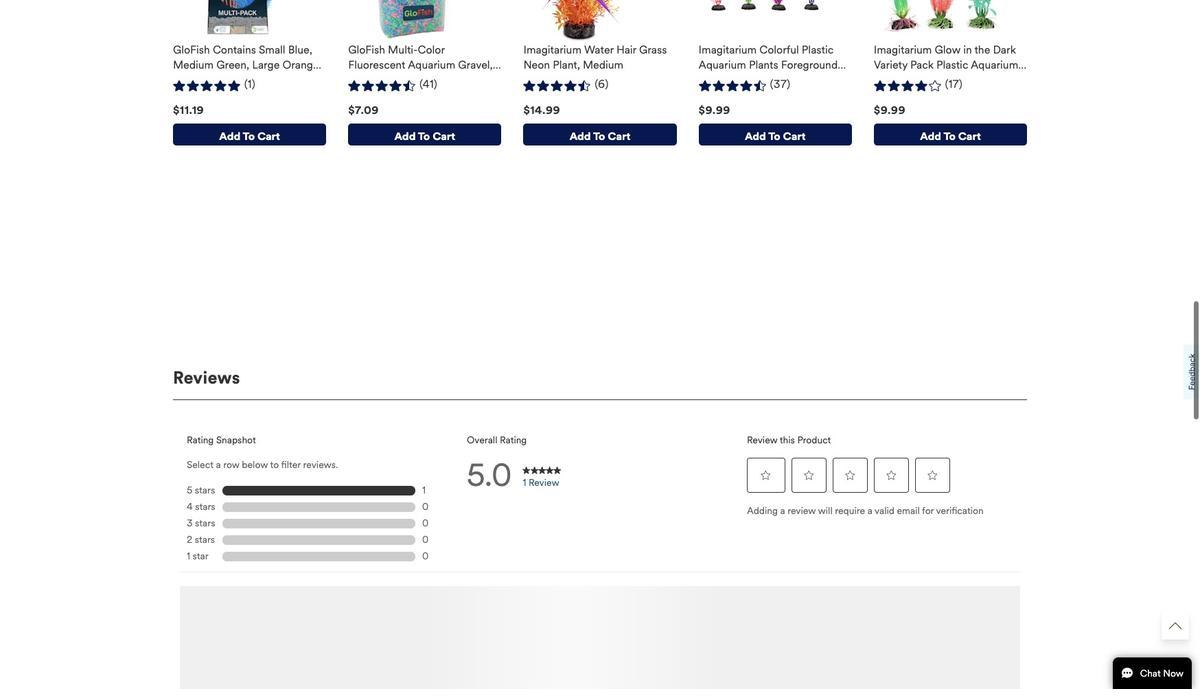 Task type: vqa. For each thing, say whether or not it's contained in the screenshot.


Task type: describe. For each thing, give the bounding box(es) containing it.
1 add to cart button from the left
[[173, 124, 326, 146]]

2 rating from the left
[[500, 435, 527, 446]]

stars for 2 stars
[[195, 534, 215, 546]]

scroll to top image
[[1170, 620, 1182, 633]]

5 add from the left
[[920, 130, 942, 143]]

1 cart from the left
[[257, 130, 280, 143]]

email
[[897, 505, 920, 517]]

select
[[187, 459, 214, 471]]

0 for 2 stars
[[422, 534, 429, 546]]

row
[[223, 459, 240, 471]]

to for first the add to cart button from right
[[944, 130, 956, 143]]

to for second the add to cart button from the right
[[769, 130, 781, 143]]

product
[[798, 435, 831, 446]]

add to cart for 1st the add to cart button from the left
[[219, 130, 280, 143]]

overall rating
[[467, 435, 527, 446]]

reviews.
[[303, 459, 338, 471]]

stars for 4 stars
[[195, 502, 215, 513]]

4 add from the left
[[745, 130, 766, 143]]

3
[[187, 518, 193, 530]]

5.0
[[467, 457, 512, 494]]

1 for 1
[[422, 485, 426, 497]]

3 stars
[[187, 518, 215, 530]]

2 stars
[[187, 534, 215, 546]]

1 star
[[187, 551, 209, 563]]

5 stars
[[187, 485, 215, 497]]

1 review
[[523, 477, 560, 489]]

0 vertical spatial review
[[747, 435, 778, 446]]

add to cart for second the add to cart button from the right
[[745, 130, 806, 143]]

a for row
[[216, 459, 221, 471]]

to for third the add to cart button
[[593, 130, 605, 143]]

for
[[922, 505, 934, 517]]

adding a review will require a valid email for verification
[[747, 505, 984, 517]]

0 for 4 stars
[[422, 502, 429, 513]]

5 add to cart button from the left
[[874, 124, 1027, 146]]

add to cart for third the add to cart button
[[570, 130, 631, 143]]

below
[[242, 459, 268, 471]]

rating snapshot
[[187, 435, 256, 446]]

1 add from the left
[[219, 130, 241, 143]]

to for fourth the add to cart button from the right
[[418, 130, 430, 143]]

review this product
[[747, 435, 831, 446]]

2 add from the left
[[395, 130, 416, 143]]

will
[[818, 505, 833, 517]]

3 add from the left
[[570, 130, 591, 143]]

3 cart from the left
[[608, 130, 631, 143]]



Task type: locate. For each thing, give the bounding box(es) containing it.
overall rating element
[[460, 426, 740, 503]]

0
[[422, 502, 429, 513], [422, 518, 429, 530], [422, 534, 429, 546], [422, 551, 429, 563]]

select a row below to filter reviews.
[[187, 459, 338, 471]]

snapshot
[[216, 435, 256, 446]]

stars right 5
[[195, 485, 215, 497]]

2 0 from the top
[[422, 518, 429, 530]]

add to cart
[[219, 130, 280, 143], [395, 130, 455, 143], [570, 130, 631, 143], [745, 130, 806, 143], [920, 130, 981, 143]]

rating
[[187, 435, 214, 446], [500, 435, 527, 446]]

1 left 5.0
[[422, 485, 426, 497]]

2 cart from the left
[[433, 130, 455, 143]]

require
[[835, 505, 865, 517]]

4 add to cart from the left
[[745, 130, 806, 143]]

0 horizontal spatial review
[[529, 477, 560, 489]]

1 for 1 review
[[523, 477, 526, 489]]

4
[[187, 502, 193, 513]]

2 to from the left
[[418, 130, 430, 143]]

5 cart from the left
[[959, 130, 981, 143]]

a
[[216, 459, 221, 471], [781, 505, 785, 517], [868, 505, 873, 517]]

4 cart from the left
[[783, 130, 806, 143]]

1 rating from the left
[[187, 435, 214, 446]]

4 stars
[[187, 502, 215, 513]]

1
[[523, 477, 526, 489], [422, 485, 426, 497], [187, 551, 190, 563]]

3 0 from the top
[[422, 534, 429, 546]]

1 to from the left
[[243, 130, 255, 143]]

1 horizontal spatial rating
[[500, 435, 527, 446]]

2 add to cart button from the left
[[348, 124, 502, 146]]

1 horizontal spatial review
[[747, 435, 778, 446]]

1 add to cart from the left
[[219, 130, 280, 143]]

review right 5.0
[[529, 477, 560, 489]]

a left review
[[781, 505, 785, 517]]

a for review
[[781, 505, 785, 517]]

4 0 from the top
[[422, 551, 429, 563]]

1 horizontal spatial 1
[[422, 485, 426, 497]]

5 to from the left
[[944, 130, 956, 143]]

3 add to cart from the left
[[570, 130, 631, 143]]

styled arrow button link
[[1162, 613, 1190, 640]]

add to cart for first the add to cart button from right
[[920, 130, 981, 143]]

valid
[[875, 505, 895, 517]]

1 left star
[[187, 551, 190, 563]]

review
[[788, 505, 816, 517]]

2
[[187, 534, 192, 546]]

stars right 2
[[195, 534, 215, 546]]

filter
[[281, 459, 301, 471]]

1 inside overall rating element
[[523, 477, 526, 489]]

0 horizontal spatial 1
[[187, 551, 190, 563]]

stars
[[195, 485, 215, 497], [195, 502, 215, 513], [195, 518, 215, 530], [195, 534, 215, 546]]

rating up select
[[187, 435, 214, 446]]

0 for 1 star
[[422, 551, 429, 563]]

3 to from the left
[[593, 130, 605, 143]]

1 review link
[[515, 459, 569, 500]]

this
[[780, 435, 795, 446]]

to for 1st the add to cart button from the left
[[243, 130, 255, 143]]

review left this
[[747, 435, 778, 446]]

0 horizontal spatial rating
[[187, 435, 214, 446]]

3 add to cart button from the left
[[524, 124, 677, 146]]

0 for 3 stars
[[422, 518, 429, 530]]

a left row at the left of page
[[216, 459, 221, 471]]

add to cart for fourth the add to cart button from the right
[[395, 130, 455, 143]]

rating snapshot group
[[187, 483, 453, 565]]

5 add to cart from the left
[[920, 130, 981, 143]]

stars for 3 stars
[[195, 518, 215, 530]]

2 add to cart from the left
[[395, 130, 455, 143]]

adding
[[747, 505, 778, 517]]

star
[[193, 551, 209, 563]]

review inside 1 review link
[[529, 477, 560, 489]]

stars for 5 stars
[[195, 485, 215, 497]]

to
[[243, 130, 255, 143], [418, 130, 430, 143], [593, 130, 605, 143], [769, 130, 781, 143], [944, 130, 956, 143]]

to
[[270, 459, 279, 471]]

5
[[187, 485, 193, 497]]

overall
[[467, 435, 498, 446]]

1 for 1 star
[[187, 551, 190, 563]]

reviews
[[173, 368, 240, 389]]

add to cart button
[[173, 124, 326, 146], [348, 124, 502, 146], [524, 124, 677, 146], [699, 124, 852, 146], [874, 124, 1027, 146]]

0 horizontal spatial a
[[216, 459, 221, 471]]

4 to from the left
[[769, 130, 781, 143]]

stars right 4
[[195, 502, 215, 513]]

verification
[[936, 505, 984, 517]]

1 right 5.0
[[523, 477, 526, 489]]

cart
[[257, 130, 280, 143], [433, 130, 455, 143], [608, 130, 631, 143], [783, 130, 806, 143], [959, 130, 981, 143]]

2 horizontal spatial 1
[[523, 477, 526, 489]]

a left valid
[[868, 505, 873, 517]]

review
[[747, 435, 778, 446], [529, 477, 560, 489]]

1 0 from the top
[[422, 502, 429, 513]]

1 horizontal spatial a
[[781, 505, 785, 517]]

1 vertical spatial review
[[529, 477, 560, 489]]

add
[[219, 130, 241, 143], [395, 130, 416, 143], [570, 130, 591, 143], [745, 130, 766, 143], [920, 130, 942, 143]]

stars right 3
[[195, 518, 215, 530]]

rating is 0 (out of 5 stars). group
[[747, 455, 953, 496]]

4 add to cart button from the left
[[699, 124, 852, 146]]

2 horizontal spatial a
[[868, 505, 873, 517]]

rating right overall
[[500, 435, 527, 446]]



